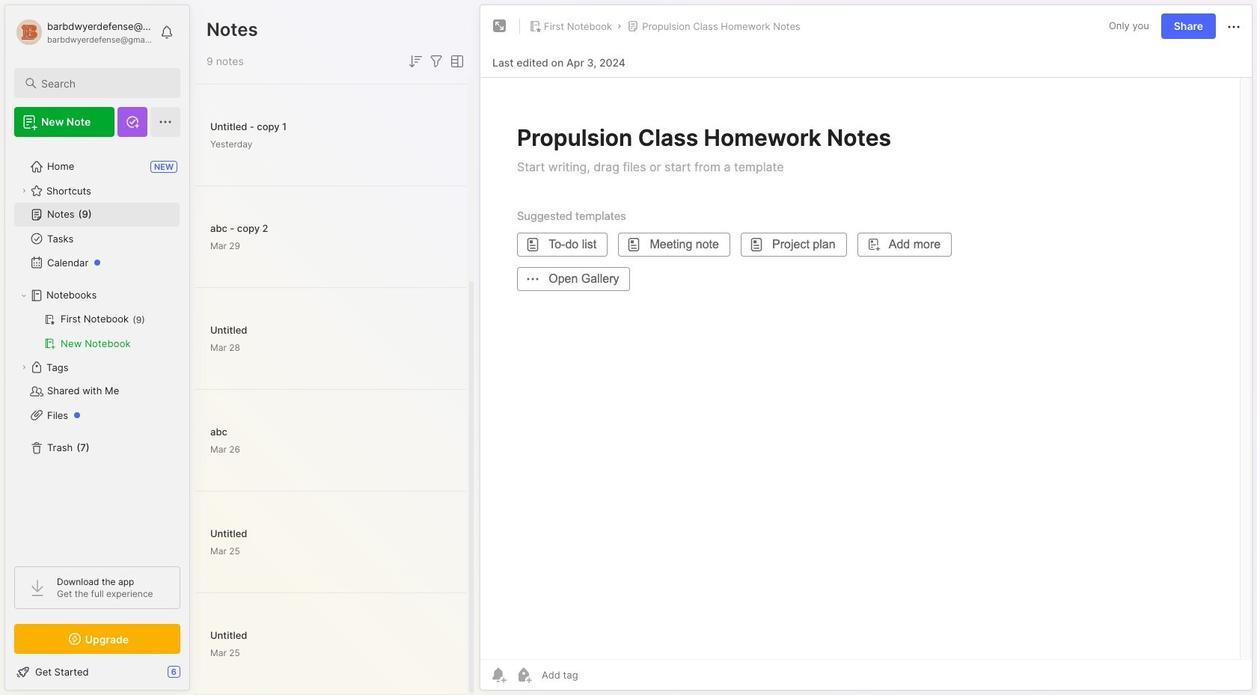 Task type: vqa. For each thing, say whether or not it's contained in the screenshot.
"SEARCH BOX" in the Main element
yes



Task type: describe. For each thing, give the bounding box(es) containing it.
More actions field
[[1225, 17, 1243, 36]]

tree inside the main element
[[5, 146, 189, 553]]

Add filters field
[[427, 52, 445, 70]]

expand tags image
[[19, 363, 28, 372]]

Help and Learning task checklist field
[[5, 660, 189, 684]]

Sort options field
[[406, 52, 424, 70]]

group inside tree
[[14, 308, 180, 356]]

note window element
[[480, 4, 1253, 695]]

add a reminder image
[[490, 666, 508, 684]]

expand notebooks image
[[19, 291, 28, 300]]

Add tag field
[[540, 669, 654, 682]]



Task type: locate. For each thing, give the bounding box(es) containing it.
None search field
[[41, 74, 167, 92]]

add tag image
[[515, 666, 533, 684]]

View options field
[[445, 52, 466, 70]]

more actions image
[[1225, 18, 1243, 36]]

Search text field
[[41, 76, 167, 91]]

group
[[14, 308, 180, 356]]

main element
[[0, 0, 195, 695]]

Note Editor text field
[[481, 77, 1252, 660]]

tree
[[5, 146, 189, 553]]

add filters image
[[427, 52, 445, 70]]

Account field
[[14, 17, 153, 47]]

expand note image
[[491, 17, 509, 35]]

none search field inside the main element
[[41, 74, 167, 92]]



